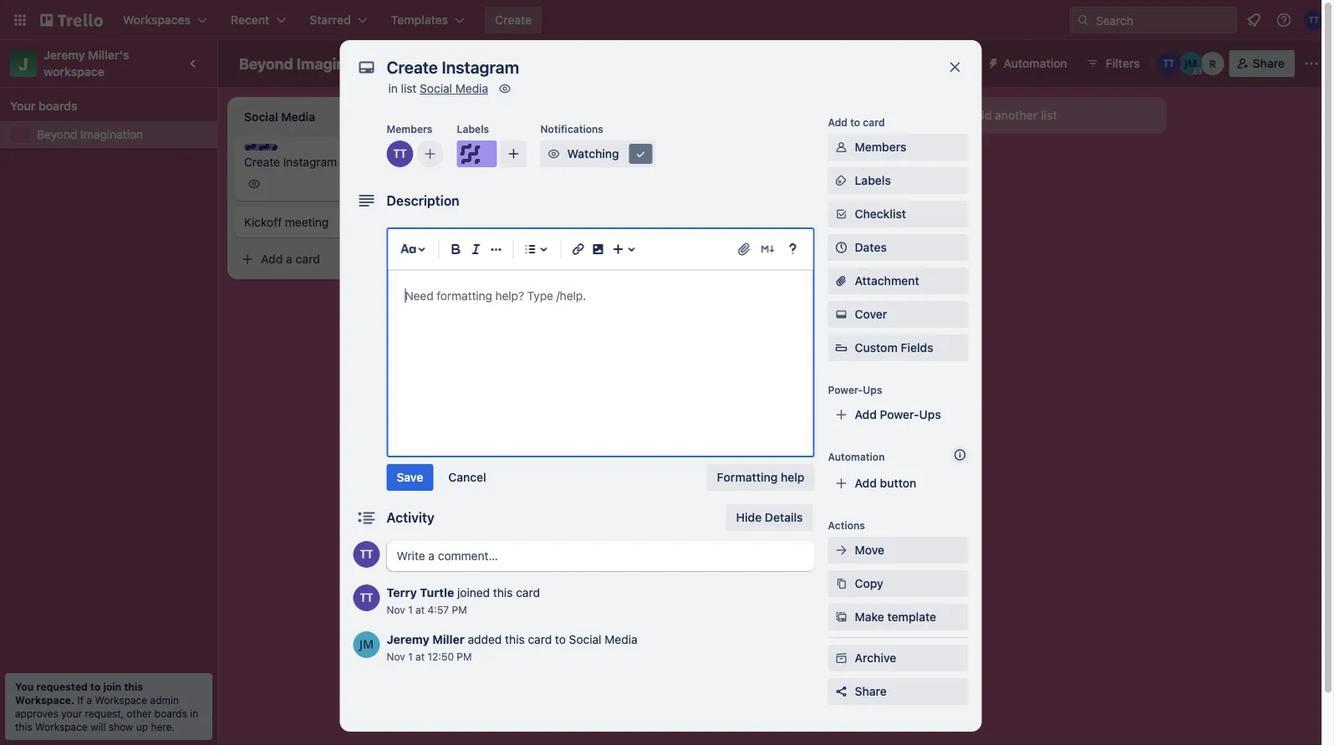 Task type: describe. For each thing, give the bounding box(es) containing it.
imagination inside "text box"
[[297, 54, 382, 72]]

to inside jeremy miller added this card to social media nov 1 at 12:50 pm
[[555, 633, 566, 646]]

1 vertical spatial power-
[[828, 384, 863, 396]]

will
[[90, 721, 106, 733]]

0 horizontal spatial power-ups
[[828, 384, 883, 396]]

members link
[[828, 134, 969, 161]]

sm image inside watching button
[[633, 146, 649, 162]]

automation inside button
[[1004, 56, 1068, 70]]

show menu image
[[1304, 55, 1320, 72]]

at inside jeremy miller added this card to social media nov 1 at 12:50 pm
[[416, 651, 425, 662]]

Write a comment text field
[[387, 541, 815, 571]]

1 horizontal spatial share
[[1253, 56, 1285, 70]]

your
[[10, 99, 36, 113]]

custom fields button
[[828, 340, 969, 356]]

social media link
[[420, 82, 488, 95]]

4:57
[[428, 604, 449, 615]]

requested
[[36, 681, 88, 692]]

details
[[765, 511, 803, 524]]

add another list
[[970, 108, 1058, 122]]

turtle
[[420, 586, 454, 600]]

create for create instagram
[[244, 155, 280, 169]]

bold ⌘b image
[[446, 239, 466, 259]]

add button button
[[828, 470, 969, 497]]

color: purple, title: none image
[[244, 144, 278, 151]]

you requested to join this workspace.
[[15, 681, 143, 706]]

add power-ups link
[[828, 401, 969, 428]]

media inside jeremy miller added this card to social media nov 1 at 12:50 pm
[[605, 633, 638, 646]]

add to card
[[828, 116, 885, 128]]

thoughts
[[498, 145, 544, 156]]

sm image for cover
[[833, 306, 850, 323]]

add for add power-ups
[[855, 408, 877, 421]]

1 vertical spatial imagination
[[81, 128, 143, 141]]

0 horizontal spatial automation
[[828, 451, 885, 462]]

0 vertical spatial labels
[[457, 123, 489, 135]]

if
[[77, 694, 84, 706]]

add members to card image
[[424, 146, 437, 162]]

0 horizontal spatial share
[[855, 684, 887, 698]]

added
[[468, 633, 502, 646]]

make
[[855, 610, 885, 624]]

save button
[[387, 464, 433, 491]]

watching
[[567, 147, 619, 161]]

description
[[387, 193, 460, 209]]

help
[[781, 470, 805, 484]]

make template link
[[828, 604, 969, 631]]

color: bold red, title: "thoughts" element
[[482, 144, 544, 156]]

in list social media
[[388, 82, 488, 95]]

jeremy miller added this card to social media nov 1 at 12:50 pm
[[387, 633, 638, 662]]

watching button
[[541, 140, 656, 167]]

admin
[[150, 694, 179, 706]]

attachment button
[[828, 268, 969, 294]]

0 vertical spatial boards
[[38, 99, 77, 113]]

checklist
[[855, 207, 907, 221]]

jeremy miller's workspace
[[43, 48, 132, 79]]

0 vertical spatial to
[[851, 116, 861, 128]]

0 vertical spatial share button
[[1230, 50, 1295, 77]]

make template
[[855, 610, 937, 624]]

add for add to card
[[828, 116, 848, 128]]

dates button
[[828, 234, 969, 261]]

sm image for members
[[833, 139, 850, 156]]

move
[[855, 543, 885, 557]]

pm inside terry turtle joined this card nov 1 at 4:57 pm
[[452, 604, 467, 615]]

activity
[[387, 510, 435, 526]]

text styles image
[[398, 239, 419, 259]]

cover link
[[828, 301, 969, 328]]

kickoff
[[244, 215, 282, 229]]

move link
[[828, 537, 969, 564]]

this inside terry turtle joined this card nov 1 at 4:57 pm
[[493, 586, 513, 600]]

sm image for archive
[[833, 650, 850, 666]]

jeremy miller (jeremymiller198) image
[[1180, 52, 1203, 75]]

this inside jeremy miller added this card to social media nov 1 at 12:50 pm
[[505, 633, 525, 646]]

0 horizontal spatial members
[[387, 123, 433, 135]]

image image
[[588, 239, 608, 259]]

j
[[19, 54, 28, 73]]

r
[[1210, 58, 1217, 69]]

1 inside jeremy miller added this card to social media nov 1 at 12:50 pm
[[408, 651, 413, 662]]

up
[[136, 721, 148, 733]]

joined
[[458, 586, 490, 600]]

Board name text field
[[231, 50, 390, 77]]

add power-ups
[[855, 408, 942, 421]]

workspace visible button
[[423, 50, 564, 77]]

2 vertical spatial power-
[[880, 408, 920, 421]]

create from template… image
[[903, 152, 917, 166]]

open information menu image
[[1276, 12, 1293, 28]]

show
[[109, 721, 133, 733]]

star or unstar board image
[[400, 57, 413, 70]]

your boards
[[10, 99, 77, 113]]

workspace visible
[[454, 56, 554, 70]]

save
[[397, 470, 423, 484]]

sm image for move
[[833, 542, 850, 559]]

0 vertical spatial social
[[420, 82, 452, 95]]

card up members link
[[863, 116, 885, 128]]

your boards with 1 items element
[[10, 96, 199, 116]]

formatting help link
[[707, 464, 815, 491]]

this inside if a workspace admin approves your request, other boards in this workspace will show up here.
[[15, 721, 32, 733]]

custom fields
[[855, 341, 934, 355]]

add for add a card
[[261, 252, 283, 266]]

create for create
[[495, 13, 532, 27]]

card inside jeremy miller added this card to social media nov 1 at 12:50 pm
[[528, 633, 552, 646]]

workspace
[[43, 65, 105, 79]]

fields
[[901, 341, 934, 355]]

jeremy for jeremy miller's workspace
[[43, 48, 85, 62]]

create instagram link
[[244, 154, 438, 171]]

12:50
[[428, 651, 454, 662]]

terry turtle (terryturtle) image right open information menu icon
[[1305, 10, 1325, 30]]

rubyanndersson (rubyanndersson) image
[[1201, 52, 1225, 75]]

1 vertical spatial beyond
[[37, 128, 77, 141]]

kickoff meeting link
[[244, 214, 438, 231]]

editor toolbar toolbar
[[395, 236, 807, 263]]

card inside button
[[296, 252, 320, 266]]

sm image for checklist
[[833, 206, 850, 222]]

terry turtle (terryturtle) image down add members to card icon
[[421, 174, 442, 194]]

meeting
[[285, 215, 329, 229]]

terry
[[387, 586, 417, 600]]

0 notifications image
[[1244, 10, 1264, 30]]

actions
[[828, 519, 865, 531]]

italic ⌘i image
[[466, 239, 486, 259]]

add a card button
[[234, 246, 421, 273]]

archive
[[855, 651, 897, 665]]

terry turtle (terryturtle) image left r
[[1158, 52, 1181, 75]]

card inside terry turtle joined this card nov 1 at 4:57 pm
[[516, 586, 540, 600]]

nov inside terry turtle joined this card nov 1 at 4:57 pm
[[387, 604, 405, 615]]

power-ups button
[[872, 50, 977, 77]]



Task type: vqa. For each thing, say whether or not it's contained in the screenshot.
the bottommost Members
yes



Task type: locate. For each thing, give the bounding box(es) containing it.
open help dialog image
[[783, 239, 803, 259]]

0 horizontal spatial in
[[190, 707, 198, 719]]

add button
[[855, 476, 917, 490]]

create from template… image
[[428, 253, 442, 266]]

nov
[[387, 604, 405, 615], [387, 651, 405, 662]]

at left 4:57
[[416, 604, 425, 615]]

0 horizontal spatial workspace
[[35, 721, 88, 733]]

share button down 0 notifications icon
[[1230, 50, 1295, 77]]

1 horizontal spatial beyond
[[239, 54, 293, 72]]

cancel button
[[438, 464, 497, 491]]

share button down archive link
[[828, 678, 969, 705]]

1 vertical spatial workspace
[[95, 694, 147, 706]]

0 vertical spatial ups
[[945, 56, 967, 70]]

labels up color: purple, title: none icon
[[457, 123, 489, 135]]

jeremy inside jeremy miller's workspace
[[43, 48, 85, 62]]

1 vertical spatial media
[[605, 633, 638, 646]]

jeremy
[[43, 48, 85, 62], [387, 633, 430, 646]]

sm image
[[981, 50, 1004, 74], [633, 146, 649, 162], [833, 306, 850, 323], [833, 650, 850, 666]]

workspace down join
[[95, 694, 147, 706]]

list
[[401, 82, 417, 95], [1041, 108, 1058, 122]]

primary element
[[0, 0, 1335, 40]]

create inside create instagram link
[[244, 155, 280, 169]]

1 vertical spatial to
[[555, 633, 566, 646]]

labels inside labels link
[[855, 174, 891, 187]]

ups down the fields
[[920, 408, 942, 421]]

at left 12:50
[[416, 651, 425, 662]]

more formatting image
[[486, 239, 506, 259]]

hide details
[[736, 511, 803, 524]]

1 vertical spatial a
[[86, 694, 92, 706]]

1 horizontal spatial workspace
[[95, 694, 147, 706]]

join
[[103, 681, 122, 692]]

2 nov from the top
[[387, 651, 405, 662]]

boards inside if a workspace admin approves your request, other boards in this workspace will show up here.
[[155, 707, 187, 719]]

sm image left cover
[[833, 306, 850, 323]]

sm image right watching
[[633, 146, 649, 162]]

Main content area, start typing to enter text. text field
[[405, 286, 797, 306]]

1 horizontal spatial share button
[[1230, 50, 1295, 77]]

add for add button
[[855, 476, 877, 490]]

cover
[[855, 307, 888, 321]]

add up members link
[[828, 116, 848, 128]]

nov right jeremy miller (jeremymiller198) image
[[387, 651, 405, 662]]

copy
[[855, 577, 884, 590]]

labels up checklist
[[855, 174, 891, 187]]

1 horizontal spatial members
[[855, 140, 907, 154]]

beyond inside "text box"
[[239, 54, 293, 72]]

r button
[[1201, 52, 1225, 75]]

1 vertical spatial boards
[[155, 707, 187, 719]]

1 horizontal spatial imagination
[[297, 54, 382, 72]]

imagination down your boards with 1 items element at the top left of the page
[[81, 128, 143, 141]]

boards right your
[[38, 99, 77, 113]]

filters
[[1106, 56, 1140, 70]]

0 horizontal spatial a
[[86, 694, 92, 706]]

list right the another
[[1041, 108, 1058, 122]]

0 vertical spatial beyond
[[239, 54, 293, 72]]

template
[[888, 610, 937, 624]]

notifications
[[541, 123, 604, 135]]

jeremy inside jeremy miller added this card to social media nov 1 at 12:50 pm
[[387, 633, 430, 646]]

1 left 12:50
[[408, 651, 413, 662]]

1 vertical spatial share
[[855, 684, 887, 698]]

a for add
[[286, 252, 293, 266]]

request,
[[85, 707, 124, 719]]

power-ups inside button
[[906, 56, 967, 70]]

workspace up social media 'link'
[[454, 56, 515, 70]]

add inside button
[[855, 476, 877, 490]]

sm image inside automation button
[[981, 50, 1004, 74]]

here.
[[151, 721, 175, 733]]

1 horizontal spatial labels
[[855, 174, 891, 187]]

a down kickoff meeting at the left top of page
[[286, 252, 293, 266]]

jeremy miller (jeremymiller198) image
[[353, 631, 380, 658]]

boards down admin
[[155, 707, 187, 719]]

1 horizontal spatial to
[[555, 633, 566, 646]]

sm image inside copy link
[[833, 575, 850, 592]]

attachment
[[855, 274, 920, 288]]

0 vertical spatial at
[[416, 604, 425, 615]]

1 vertical spatial automation
[[828, 451, 885, 462]]

members down add to card
[[855, 140, 907, 154]]

lists image
[[521, 239, 541, 259]]

custom
[[855, 341, 898, 355]]

miller's
[[88, 48, 129, 62]]

pm right 4:57
[[452, 604, 467, 615]]

thinking link
[[482, 154, 676, 171]]

archive link
[[828, 645, 969, 672]]

1 vertical spatial labels
[[855, 174, 891, 187]]

1 nov from the top
[[387, 604, 405, 615]]

this down approves
[[15, 721, 32, 733]]

1 vertical spatial 1
[[408, 651, 413, 662]]

sm image for make template
[[833, 609, 850, 626]]

0 vertical spatial media
[[456, 82, 488, 95]]

view markdown image
[[760, 241, 776, 258]]

to right added
[[555, 633, 566, 646]]

1 horizontal spatial list
[[1041, 108, 1058, 122]]

create instagram
[[244, 155, 337, 169]]

approves
[[15, 707, 58, 719]]

sm image for watching
[[546, 146, 562, 162]]

create up the workspace visible
[[495, 13, 532, 27]]

share down 'archive'
[[855, 684, 887, 698]]

a right if
[[86, 694, 92, 706]]

search image
[[1077, 13, 1090, 27]]

formatting help
[[717, 470, 805, 484]]

1 horizontal spatial automation
[[1004, 56, 1068, 70]]

0 horizontal spatial jeremy
[[43, 48, 85, 62]]

add a card
[[261, 252, 320, 266]]

terry turtle joined this card nov 1 at 4:57 pm
[[387, 586, 540, 615]]

add inside add another list button
[[970, 108, 992, 122]]

add inside add power-ups link
[[855, 408, 877, 421]]

1 horizontal spatial power-ups
[[906, 56, 967, 70]]

this right join
[[124, 681, 143, 692]]

0 vertical spatial beyond imagination
[[239, 54, 382, 72]]

power- inside button
[[906, 56, 945, 70]]

0 horizontal spatial media
[[456, 82, 488, 95]]

1 vertical spatial at
[[416, 651, 425, 662]]

workspace.
[[15, 694, 75, 706]]

sm image for labels
[[833, 172, 850, 189]]

in right other
[[190, 707, 198, 719]]

None text field
[[378, 52, 930, 82]]

at inside terry turtle joined this card nov 1 at 4:57 pm
[[416, 604, 425, 615]]

2 at from the top
[[416, 651, 425, 662]]

sm image inside the cover link
[[833, 306, 850, 323]]

jeremy up nov 1 at 12:50 pm link
[[387, 633, 430, 646]]

thoughts thinking
[[482, 145, 544, 169]]

1 horizontal spatial ups
[[920, 408, 942, 421]]

attach and insert link image
[[736, 241, 753, 258]]

1 vertical spatial members
[[855, 140, 907, 154]]

ups left automation button
[[945, 56, 967, 70]]

back to home image
[[40, 7, 103, 33]]

imagination left star or unstar board image
[[297, 54, 382, 72]]

automation up add another list button
[[1004, 56, 1068, 70]]

1 vertical spatial ups
[[863, 384, 883, 396]]

0 horizontal spatial share button
[[828, 678, 969, 705]]

0 vertical spatial share
[[1253, 56, 1285, 70]]

other
[[127, 707, 152, 719]]

sm image
[[497, 80, 514, 97], [833, 139, 850, 156], [546, 146, 562, 162], [833, 172, 850, 189], [833, 206, 850, 222], [833, 542, 850, 559], [833, 575, 850, 592], [833, 609, 850, 626]]

1 vertical spatial create
[[244, 155, 280, 169]]

2 horizontal spatial workspace
[[454, 56, 515, 70]]

a
[[286, 252, 293, 266], [86, 694, 92, 706]]

1 vertical spatial in
[[190, 707, 198, 719]]

1
[[408, 604, 413, 615], [408, 651, 413, 662]]

nov 1 at 4:57 pm link
[[387, 604, 467, 615]]

beyond imagination link
[[37, 126, 207, 143]]

this right joined
[[493, 586, 513, 600]]

1 vertical spatial list
[[1041, 108, 1058, 122]]

0 vertical spatial power-ups
[[906, 56, 967, 70]]

power-ups
[[906, 56, 967, 70], [828, 384, 883, 396]]

create inside create button
[[495, 13, 532, 27]]

imagination
[[297, 54, 382, 72], [81, 128, 143, 141]]

a inside button
[[286, 252, 293, 266]]

sm image inside archive link
[[833, 650, 850, 666]]

beyond
[[239, 54, 293, 72], [37, 128, 77, 141]]

add inside add a card button
[[261, 252, 283, 266]]

1 horizontal spatial social
[[569, 633, 602, 646]]

your
[[61, 707, 82, 719]]

this
[[493, 586, 513, 600], [505, 633, 525, 646], [124, 681, 143, 692], [15, 721, 32, 733]]

terry turtle (terryturtle) image left add members to card icon
[[387, 140, 414, 167]]

if a workspace admin approves your request, other boards in this workspace will show up here.
[[15, 694, 198, 733]]

0 horizontal spatial to
[[90, 681, 101, 692]]

0 vertical spatial a
[[286, 252, 293, 266]]

add another list button
[[940, 97, 1167, 134]]

1 vertical spatial beyond imagination
[[37, 128, 143, 141]]

pm
[[452, 604, 467, 615], [457, 651, 472, 662]]

2 1 from the top
[[408, 651, 413, 662]]

2 horizontal spatial ups
[[945, 56, 967, 70]]

list inside button
[[1041, 108, 1058, 122]]

0 vertical spatial power-
[[906, 56, 945, 70]]

1 horizontal spatial jeremy
[[387, 633, 430, 646]]

1 vertical spatial social
[[569, 633, 602, 646]]

0 vertical spatial list
[[401, 82, 417, 95]]

sm image inside members link
[[833, 139, 850, 156]]

create
[[495, 13, 532, 27], [244, 155, 280, 169]]

sm image for automation
[[981, 50, 1004, 74]]

0 vertical spatial in
[[388, 82, 398, 95]]

instagram
[[283, 155, 337, 169]]

0 vertical spatial pm
[[452, 604, 467, 615]]

checklist link
[[828, 201, 969, 227]]

0 horizontal spatial beyond imagination
[[37, 128, 143, 141]]

1 vertical spatial power-ups
[[828, 384, 883, 396]]

thinking
[[482, 155, 528, 169]]

power-
[[906, 56, 945, 70], [828, 384, 863, 396], [880, 408, 920, 421]]

1 vertical spatial jeremy
[[387, 633, 430, 646]]

1 horizontal spatial media
[[605, 633, 638, 646]]

0 horizontal spatial boards
[[38, 99, 77, 113]]

card down "meeting"
[[296, 252, 320, 266]]

create down color: purple, title: none image
[[244, 155, 280, 169]]

terry turtle (terryturtle) image
[[1305, 10, 1325, 30], [1158, 52, 1181, 75], [387, 140, 414, 167], [421, 174, 442, 194], [353, 585, 380, 611]]

card
[[863, 116, 885, 128], [296, 252, 320, 266], [516, 586, 540, 600], [528, 633, 552, 646]]

nov down terry
[[387, 604, 405, 615]]

1 vertical spatial nov
[[387, 651, 405, 662]]

0 vertical spatial imagination
[[297, 54, 382, 72]]

jeremy for jeremy miller added this card to social media nov 1 at 12:50 pm
[[387, 633, 430, 646]]

card right added
[[528, 633, 552, 646]]

pm down miller
[[457, 651, 472, 662]]

0 vertical spatial workspace
[[454, 56, 515, 70]]

nov 1 at 12:50 pm link
[[387, 651, 472, 662]]

ups up add power-ups
[[863, 384, 883, 396]]

this inside you requested to join this workspace.
[[124, 681, 143, 692]]

1 vertical spatial pm
[[457, 651, 472, 662]]

0 horizontal spatial create
[[244, 155, 280, 169]]

color: purple, title: none image
[[457, 140, 497, 167]]

list down star or unstar board image
[[401, 82, 417, 95]]

1 1 from the top
[[408, 604, 413, 615]]

sm image inside move link
[[833, 542, 850, 559]]

kickoff meeting
[[244, 215, 329, 229]]

1 horizontal spatial beyond imagination
[[239, 54, 382, 72]]

at
[[416, 604, 425, 615], [416, 651, 425, 662]]

sm image for copy
[[833, 575, 850, 592]]

sm image up add another list
[[981, 50, 1004, 74]]

visible
[[518, 56, 554, 70]]

jeremy up 'workspace'
[[43, 48, 85, 62]]

dates
[[855, 240, 887, 254]]

0 vertical spatial nov
[[387, 604, 405, 615]]

to up members link
[[851, 116, 861, 128]]

a inside if a workspace admin approves your request, other boards in this workspace will show up here.
[[86, 694, 92, 706]]

0 vertical spatial automation
[[1004, 56, 1068, 70]]

terry turtle (terryturtle) image left terry
[[353, 585, 380, 611]]

1 horizontal spatial in
[[388, 82, 398, 95]]

beyond imagination
[[239, 54, 382, 72], [37, 128, 143, 141]]

hide
[[736, 511, 762, 524]]

pm inside jeremy miller added this card to social media nov 1 at 12:50 pm
[[457, 651, 472, 662]]

add down the kickoff
[[261, 252, 283, 266]]

0 horizontal spatial beyond
[[37, 128, 77, 141]]

2 vertical spatial workspace
[[35, 721, 88, 733]]

0 vertical spatial create
[[495, 13, 532, 27]]

add for add another list
[[970, 108, 992, 122]]

0 vertical spatial jeremy
[[43, 48, 85, 62]]

add
[[970, 108, 992, 122], [828, 116, 848, 128], [261, 252, 283, 266], [855, 408, 877, 421], [855, 476, 877, 490]]

automation up the add button
[[828, 451, 885, 462]]

share left the show menu 'icon'
[[1253, 56, 1285, 70]]

button
[[880, 476, 917, 490]]

0 horizontal spatial labels
[[457, 123, 489, 135]]

this right added
[[505, 633, 525, 646]]

nov inside jeremy miller added this card to social media nov 1 at 12:50 pm
[[387, 651, 405, 662]]

0 vertical spatial members
[[387, 123, 433, 135]]

sm image inside the make template link
[[833, 609, 850, 626]]

to left join
[[90, 681, 101, 692]]

beyond imagination inside "text box"
[[239, 54, 382, 72]]

0 vertical spatial 1
[[408, 604, 413, 615]]

0 horizontal spatial ups
[[863, 384, 883, 396]]

members inside members link
[[855, 140, 907, 154]]

automation button
[[981, 50, 1078, 77]]

a for if
[[86, 694, 92, 706]]

social inside jeremy miller added this card to social media nov 1 at 12:50 pm
[[569, 633, 602, 646]]

workspace down your
[[35, 721, 88, 733]]

1 down terry
[[408, 604, 413, 615]]

card right joined
[[516, 586, 540, 600]]

sm image inside labels link
[[833, 172, 850, 189]]

share button
[[1230, 50, 1295, 77], [828, 678, 969, 705]]

add down custom
[[855, 408, 877, 421]]

labels link
[[828, 167, 969, 194]]

2 horizontal spatial to
[[851, 116, 861, 128]]

0 horizontal spatial list
[[401, 82, 417, 95]]

sm image inside watching button
[[546, 146, 562, 162]]

automation
[[1004, 56, 1068, 70], [828, 451, 885, 462]]

1 horizontal spatial a
[[286, 252, 293, 266]]

workspace inside button
[[454, 56, 515, 70]]

ups inside button
[[945, 56, 967, 70]]

members up add members to card icon
[[387, 123, 433, 135]]

another
[[995, 108, 1038, 122]]

miller
[[433, 633, 465, 646]]

hide details link
[[726, 504, 813, 531]]

in inside if a workspace admin approves your request, other boards in this workspace will show up here.
[[190, 707, 198, 719]]

you
[[15, 681, 34, 692]]

1 vertical spatial share button
[[828, 678, 969, 705]]

cancel
[[448, 470, 486, 484]]

1 horizontal spatial boards
[[155, 707, 187, 719]]

copy link
[[828, 570, 969, 597]]

formatting
[[717, 470, 778, 484]]

1 horizontal spatial create
[[495, 13, 532, 27]]

0 horizontal spatial imagination
[[81, 128, 143, 141]]

terry turtle (terryturtle) image
[[353, 541, 380, 568]]

add left the another
[[970, 108, 992, 122]]

sm image inside checklist link
[[833, 206, 850, 222]]

0 horizontal spatial social
[[420, 82, 452, 95]]

Search field
[[1090, 8, 1237, 33]]

filters button
[[1081, 50, 1145, 77]]

add left button
[[855, 476, 877, 490]]

in left social media 'link'
[[388, 82, 398, 95]]

to inside you requested to join this workspace.
[[90, 681, 101, 692]]

1 inside terry turtle joined this card nov 1 at 4:57 pm
[[408, 604, 413, 615]]

link image
[[568, 239, 588, 259]]

sm image left 'archive'
[[833, 650, 850, 666]]

1 at from the top
[[416, 604, 425, 615]]

in
[[388, 82, 398, 95], [190, 707, 198, 719]]

2 vertical spatial to
[[90, 681, 101, 692]]

2 vertical spatial ups
[[920, 408, 942, 421]]



